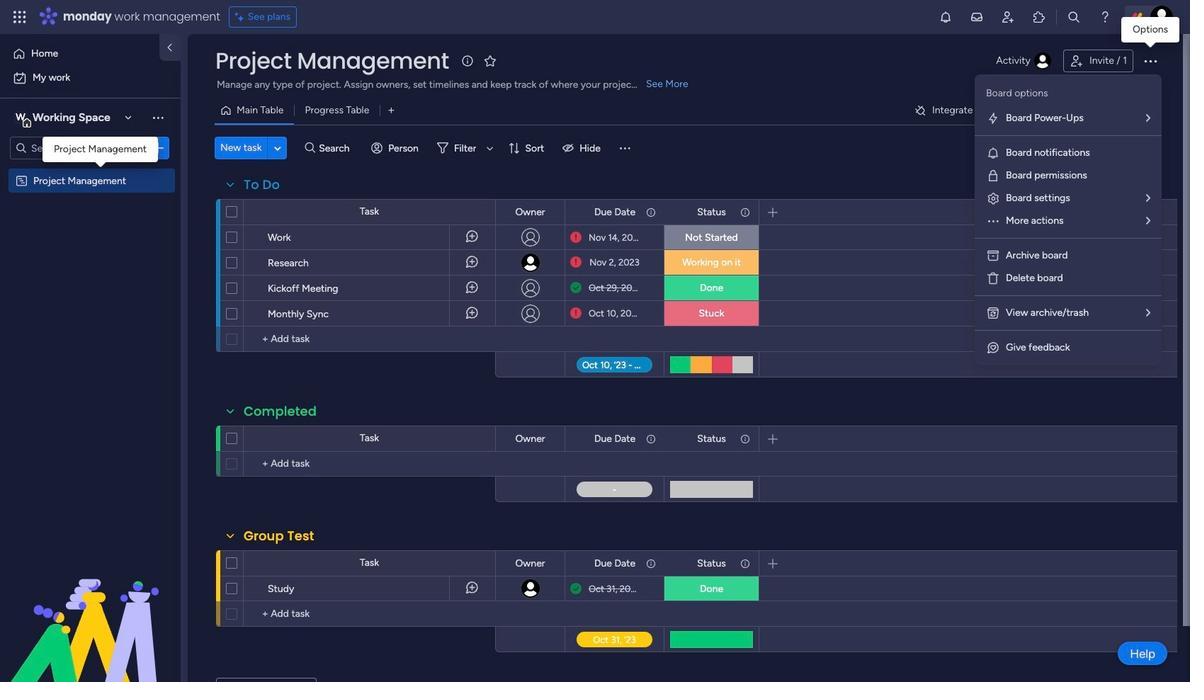 Task type: vqa. For each thing, say whether or not it's contained in the screenshot.
the Status Change
no



Task type: describe. For each thing, give the bounding box(es) containing it.
board activity image
[[1035, 52, 1052, 69]]

board permissions image
[[987, 169, 1001, 183]]

monday marketplace image
[[1033, 10, 1047, 24]]

1 v2 done deadline image from the top
[[571, 281, 582, 295]]

help image
[[1099, 10, 1113, 24]]

arrow down image
[[482, 140, 499, 157]]

add view image
[[389, 105, 394, 116]]

lottie animation element
[[0, 539, 181, 683]]

options image for first v2 done deadline icon from the bottom of the page
[[197, 571, 208, 606]]

board settings image
[[987, 191, 1001, 206]]

see plans image
[[235, 9, 248, 25]]

list arrow image for more actions icon on the top right of page
[[1147, 216, 1151, 226]]

Search field
[[315, 138, 358, 158]]

menu image
[[618, 141, 632, 155]]

workspace image
[[13, 110, 28, 125]]

list arrow image for 'board power-ups' icon
[[1147, 113, 1151, 123]]

lottie animation image
[[0, 539, 181, 683]]

workspace selection element
[[13, 109, 113, 128]]

delete board image
[[987, 271, 1001, 286]]

1 v2 overdue deadline image from the top
[[571, 256, 582, 269]]

board power-ups image
[[987, 111, 1001, 125]]

list arrow image for board settings image
[[1147, 193, 1151, 203]]

show board description image
[[459, 54, 476, 68]]

workspace options image
[[151, 110, 165, 125]]

0 vertical spatial option
[[9, 43, 151, 65]]

collapse board header image
[[1148, 105, 1159, 116]]

2 v2 done deadline image from the top
[[571, 582, 582, 596]]

bob builder image
[[1151, 6, 1174, 28]]

view archive/trash image
[[987, 306, 1001, 320]]

give feedback image
[[987, 341, 1001, 355]]



Task type: locate. For each thing, give the bounding box(es) containing it.
list arrow image
[[1147, 216, 1151, 226], [1147, 308, 1151, 318]]

0 vertical spatial + add task text field
[[251, 456, 489, 473]]

2 + add task text field from the top
[[251, 606, 489, 623]]

v2 done deadline image
[[571, 281, 582, 295], [571, 582, 582, 596]]

None field
[[212, 46, 453, 76], [240, 176, 284, 194], [512, 204, 549, 220], [591, 204, 639, 220], [694, 204, 730, 220], [240, 403, 320, 421], [512, 431, 549, 447], [591, 431, 639, 447], [694, 431, 730, 447], [240, 527, 318, 546], [512, 556, 549, 572], [591, 556, 639, 572], [694, 556, 730, 572], [212, 46, 453, 76], [240, 176, 284, 194], [512, 204, 549, 220], [591, 204, 639, 220], [694, 204, 730, 220], [240, 403, 320, 421], [512, 431, 549, 447], [591, 431, 639, 447], [694, 431, 730, 447], [240, 527, 318, 546], [512, 556, 549, 572], [591, 556, 639, 572], [694, 556, 730, 572]]

list arrow image
[[1147, 113, 1151, 123], [1147, 193, 1151, 203]]

2 list arrow image from the top
[[1147, 308, 1151, 318]]

1 vertical spatial + add task text field
[[251, 606, 489, 623]]

1 vertical spatial list arrow image
[[1147, 193, 1151, 203]]

+ Add task text field
[[251, 331, 489, 348]]

0 vertical spatial v2 done deadline image
[[571, 281, 582, 295]]

+ Add task text field
[[251, 456, 489, 473], [251, 606, 489, 623]]

options image
[[151, 141, 165, 155], [197, 219, 208, 255], [197, 245, 208, 280], [197, 270, 208, 306], [197, 296, 208, 331], [197, 571, 208, 606]]

2 list arrow image from the top
[[1147, 193, 1151, 203]]

notifications image
[[939, 10, 953, 24]]

Search in workspace field
[[30, 140, 118, 156]]

0 vertical spatial v2 overdue deadline image
[[571, 256, 582, 269]]

1 + add task text field from the top
[[251, 456, 489, 473]]

1 vertical spatial v2 overdue deadline image
[[571, 307, 582, 320]]

column information image
[[740, 558, 751, 570]]

update feed image
[[970, 10, 984, 24]]

list arrow image for view archive/trash image
[[1147, 308, 1151, 318]]

1 vertical spatial option
[[9, 67, 172, 89]]

1 vertical spatial v2 done deadline image
[[571, 582, 582, 596]]

1 list arrow image from the top
[[1147, 216, 1151, 226]]

select product image
[[13, 10, 27, 24]]

column information image
[[646, 207, 657, 218], [740, 207, 751, 218], [646, 433, 657, 445], [740, 433, 751, 445], [646, 558, 657, 570]]

add to favorites image
[[483, 54, 497, 68]]

options image for second v2 overdue deadline icon
[[197, 296, 208, 331]]

options image for 1st v2 overdue deadline icon from the top of the page
[[197, 245, 208, 280]]

2 v2 overdue deadline image from the top
[[571, 307, 582, 320]]

search everything image
[[1067, 10, 1082, 24]]

invite members image
[[1001, 10, 1016, 24]]

menu
[[975, 74, 1162, 365]]

more actions image
[[987, 214, 1001, 228]]

option
[[9, 43, 151, 65], [9, 67, 172, 89], [0, 168, 181, 170]]

list box
[[0, 166, 181, 384]]

0 vertical spatial list arrow image
[[1147, 216, 1151, 226]]

0 vertical spatial list arrow image
[[1147, 113, 1151, 123]]

v2 overdue deadline image
[[571, 231, 582, 244]]

options image
[[1143, 52, 1160, 69]]

angle down image
[[274, 143, 281, 153]]

v2 overdue deadline image
[[571, 256, 582, 269], [571, 307, 582, 320]]

1 vertical spatial list arrow image
[[1147, 308, 1151, 318]]

2 vertical spatial option
[[0, 168, 181, 170]]

options image for v2 overdue deadline image
[[197, 219, 208, 255]]

board notifications image
[[987, 146, 1001, 160]]

v2 search image
[[305, 140, 315, 156]]

1 list arrow image from the top
[[1147, 113, 1151, 123]]

archive board image
[[987, 249, 1001, 263]]



